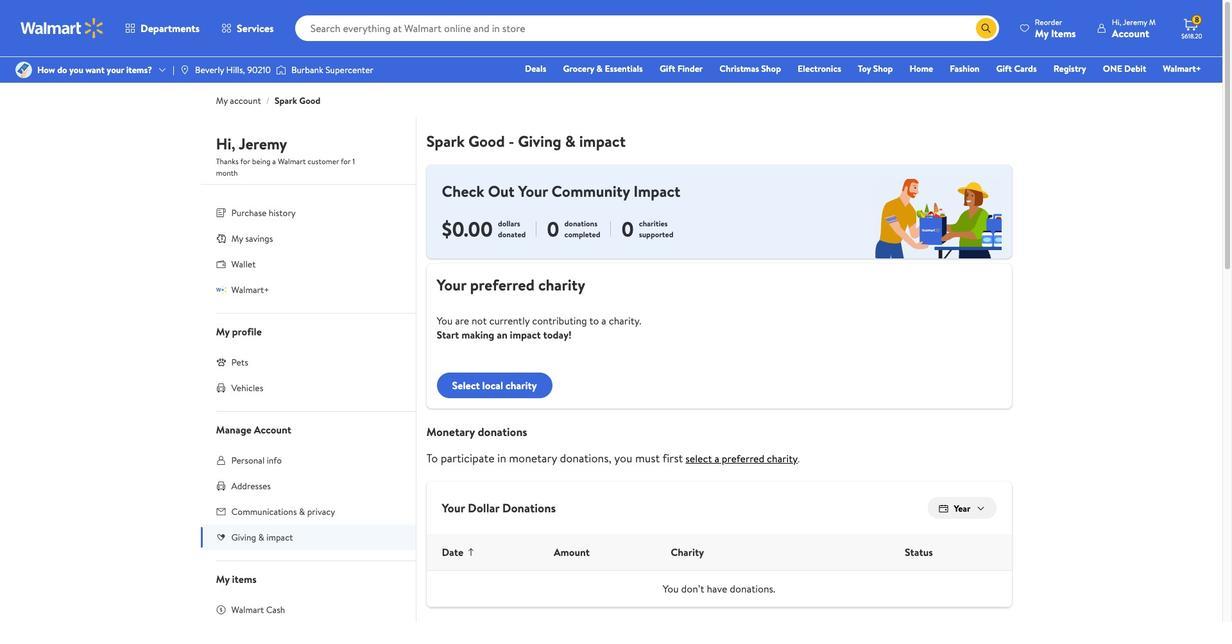 Task type: vqa. For each thing, say whether or not it's contained in the screenshot.
THE DEALS link related to the Grocery & Essentials link at left
no



Task type: locate. For each thing, give the bounding box(es) containing it.
a inside you are not currently contributing to a charity. start making an impact today!
[[602, 314, 607, 328]]

giving
[[518, 130, 562, 152], [231, 532, 256, 544]]

date button
[[432, 535, 487, 571]]

2 vertical spatial charity
[[767, 452, 798, 466]]

1 horizontal spatial preferred
[[722, 452, 765, 466]]

your up the are
[[437, 274, 467, 296]]

account up debit
[[1113, 26, 1150, 40]]

2 vertical spatial icon image
[[216, 358, 226, 368]]

2 0 from the left
[[622, 215, 634, 243]]

1 vertical spatial preferred
[[722, 452, 765, 466]]

1 horizontal spatial good
[[469, 130, 505, 152]]

walmart
[[278, 156, 306, 167], [231, 604, 264, 617]]

&
[[597, 62, 603, 75], [565, 130, 576, 152], [299, 506, 305, 519], [258, 532, 264, 544]]

8 $618.20
[[1182, 14, 1203, 40]]

0 vertical spatial hi,
[[1113, 16, 1122, 27]]

1 horizontal spatial  image
[[276, 64, 286, 76]]

Walmart Site-Wide search field
[[295, 15, 1000, 41]]

impact up community
[[580, 130, 626, 152]]

2 horizontal spatial a
[[715, 452, 720, 466]]

0 horizontal spatial you
[[437, 314, 453, 328]]

hi, jeremy link
[[216, 133, 287, 160]]

0 left 'charities'
[[622, 215, 634, 243]]

& down communications in the left bottom of the page
[[258, 532, 264, 544]]

an
[[497, 328, 508, 342]]

walmart+ down $618.20
[[1164, 62, 1202, 75]]

a
[[272, 156, 276, 167], [602, 314, 607, 328], [715, 452, 720, 466]]

2 icon image from the top
[[216, 285, 226, 295]]

my inside the reorder my items
[[1036, 26, 1049, 40]]

2 horizontal spatial charity
[[767, 452, 798, 466]]

1 0 from the left
[[547, 215, 560, 243]]

1 vertical spatial impact
[[510, 328, 541, 342]]

hi, for thanks for being a walmart customer for 1 month
[[216, 133, 236, 155]]

.
[[798, 453, 800, 466]]

my for my account / spark good
[[216, 94, 228, 107]]

you inside you are not currently contributing to a charity. start making an impact today!
[[437, 314, 453, 328]]

1 horizontal spatial you
[[615, 451, 633, 467]]

2 vertical spatial impact
[[267, 532, 293, 544]]

year button
[[929, 497, 997, 520]]

donations,
[[560, 451, 612, 467]]

departments button
[[114, 13, 211, 44]]

0 horizontal spatial a
[[272, 156, 276, 167]]

1 vertical spatial you
[[663, 582, 679, 597]]

1 horizontal spatial account
[[1113, 26, 1150, 40]]

month
[[216, 168, 238, 178]]

icon image
[[216, 234, 226, 244], [216, 285, 226, 295], [216, 358, 226, 368]]

jeremy inside hi, jeremy thanks for being a walmart customer for 1 month
[[239, 133, 287, 155]]

walmart+ link down $618.20
[[1158, 62, 1208, 76]]

1 vertical spatial charity
[[506, 379, 537, 393]]

1 vertical spatial walmart
[[231, 604, 264, 617]]

impact right an
[[510, 328, 541, 342]]

 image
[[276, 64, 286, 76], [180, 65, 190, 75]]

purchase
[[231, 207, 267, 220]]

1 vertical spatial jeremy
[[239, 133, 287, 155]]

0 horizontal spatial  image
[[180, 65, 190, 75]]

my for my profile
[[216, 325, 230, 339]]

1 horizontal spatial you
[[663, 582, 679, 597]]

savings
[[245, 232, 273, 245]]

1 vertical spatial you
[[615, 451, 633, 467]]

manage
[[216, 423, 252, 437]]

1 horizontal spatial a
[[602, 314, 607, 328]]

0 vertical spatial walmart+ link
[[1158, 62, 1208, 76]]

1 icon image from the top
[[216, 234, 226, 244]]

1 horizontal spatial spark
[[427, 130, 465, 152]]

walmart inside "link"
[[231, 604, 264, 617]]

account up info
[[254, 423, 292, 437]]

0 vertical spatial account
[[1113, 26, 1150, 40]]

0 horizontal spatial good
[[299, 94, 321, 107]]

1 vertical spatial spark
[[427, 130, 465, 152]]

select local charity
[[452, 379, 537, 393]]

not
[[472, 314, 487, 328]]

0 vertical spatial donations
[[565, 218, 598, 229]]

account
[[1113, 26, 1150, 40], [254, 423, 292, 437]]

christmas shop link
[[714, 62, 787, 76]]

how
[[37, 64, 55, 76]]

status
[[905, 546, 934, 560]]

0 horizontal spatial shop
[[762, 62, 781, 75]]

2 shop from the left
[[874, 62, 893, 75]]

to
[[590, 314, 599, 328]]

1 horizontal spatial shop
[[874, 62, 893, 75]]

shop inside "link"
[[762, 62, 781, 75]]

giving down communications in the left bottom of the page
[[231, 532, 256, 544]]

preferred up "currently"
[[470, 274, 535, 296]]

1 horizontal spatial for
[[341, 156, 351, 167]]

0 vertical spatial icon image
[[216, 234, 226, 244]]

my account link
[[216, 94, 261, 107]]

$0.00
[[442, 215, 493, 243]]

0 vertical spatial you
[[69, 64, 83, 76]]

jeremy for account
[[1124, 16, 1148, 27]]

2 vertical spatial a
[[715, 452, 720, 466]]

1 horizontal spatial jeremy
[[1124, 16, 1148, 27]]

walmart+ link
[[1158, 62, 1208, 76], [201, 277, 416, 303]]

items?
[[126, 64, 152, 76]]

jeremy up being
[[239, 133, 287, 155]]

you left don't
[[663, 582, 679, 597]]

1 vertical spatial donations
[[478, 424, 528, 440]]

0 horizontal spatial preferred
[[470, 274, 535, 296]]

0 horizontal spatial for
[[240, 156, 250, 167]]

my account / spark good
[[216, 94, 321, 107]]

to
[[427, 451, 438, 467]]

you for you are not currently contributing to a charity. start making an impact today!
[[437, 314, 453, 328]]

impact down communications & privacy
[[267, 532, 293, 544]]

select local charity button
[[437, 373, 553, 399]]

local
[[483, 379, 503, 393]]

hi,
[[1113, 16, 1122, 27], [216, 133, 236, 155]]

1 horizontal spatial 0
[[622, 215, 634, 243]]

fashion link
[[945, 62, 986, 76]]

good
[[299, 94, 321, 107], [469, 130, 505, 152]]

spark right /
[[275, 94, 297, 107]]

1 shop from the left
[[762, 62, 781, 75]]

beverly
[[195, 64, 224, 76]]

icon image left the my savings
[[216, 234, 226, 244]]

are
[[455, 314, 469, 328]]

you inside monetarydonations element
[[615, 451, 633, 467]]

3 icon image from the top
[[216, 358, 226, 368]]

charity for your preferred charity
[[539, 274, 586, 296]]

walmart inside hi, jeremy thanks for being a walmart customer for 1 month
[[278, 156, 306, 167]]

m
[[1150, 16, 1156, 27]]

gift for gift finder
[[660, 62, 676, 75]]

 image for beverly hills, 90210
[[180, 65, 190, 75]]

icon image left pets
[[216, 358, 226, 368]]

one debit
[[1104, 62, 1147, 75]]

charity
[[671, 546, 705, 560]]

0 vertical spatial spark
[[275, 94, 297, 107]]

& for privacy
[[299, 506, 305, 519]]

$0.00 dollars donated
[[442, 215, 526, 243]]

icon image inside the my savings link
[[216, 234, 226, 244]]

0 horizontal spatial impact
[[267, 532, 293, 544]]

icon image up my profile
[[216, 285, 226, 295]]

0 for 0 donations completed
[[547, 215, 560, 243]]

cards
[[1015, 62, 1037, 75]]

want
[[86, 64, 105, 76]]

1 horizontal spatial hi,
[[1113, 16, 1122, 27]]

customer
[[308, 156, 339, 167]]

1 horizontal spatial impact
[[510, 328, 541, 342]]

1 vertical spatial hi,
[[216, 133, 236, 155]]

vehicles
[[231, 382, 263, 395]]

grocery
[[563, 62, 595, 75]]

1 horizontal spatial donations
[[565, 218, 598, 229]]

1 gift from the left
[[660, 62, 676, 75]]

1 vertical spatial giving
[[231, 532, 256, 544]]

good down burbank
[[299, 94, 321, 107]]

hi, for account
[[1113, 16, 1122, 27]]

hi, inside hi, jeremy thanks for being a walmart customer for 1 month
[[216, 133, 236, 155]]

0 vertical spatial you
[[437, 314, 453, 328]]

pets link
[[201, 350, 416, 376]]

a right to
[[602, 314, 607, 328]]

0 horizontal spatial hi,
[[216, 133, 236, 155]]

your right out
[[519, 180, 548, 202]]

walmart cash link
[[201, 598, 416, 623]]

a right being
[[272, 156, 276, 167]]

vehicles link
[[201, 376, 416, 401]]

wallet link
[[201, 252, 416, 277]]

hi, up thanks
[[216, 133, 236, 155]]

2 vertical spatial your
[[442, 500, 465, 517]]

donations inside 0 donations completed
[[565, 218, 598, 229]]

for left "1"
[[341, 156, 351, 167]]

items
[[232, 573, 257, 587]]

gift left finder
[[660, 62, 676, 75]]

1 vertical spatial a
[[602, 314, 607, 328]]

8
[[1195, 14, 1200, 25]]

& up check out your community impact
[[565, 130, 576, 152]]

addresses
[[231, 480, 271, 493]]

1 vertical spatial icon image
[[216, 285, 226, 295]]

1 horizontal spatial giving
[[518, 130, 562, 152]]

shop right toy
[[874, 62, 893, 75]]

spark
[[275, 94, 297, 107], [427, 130, 465, 152]]

dollar
[[468, 500, 500, 517]]

out
[[488, 180, 515, 202]]

1 vertical spatial walmart+ link
[[201, 277, 416, 303]]

& for essentials
[[597, 62, 603, 75]]

your left dollar
[[442, 500, 465, 517]]

making
[[462, 328, 495, 342]]

your dollar donations
[[442, 500, 556, 517]]

completed
[[565, 229, 601, 240]]

you don't have donations.
[[663, 582, 776, 597]]

0 horizontal spatial walmart
[[231, 604, 264, 617]]

toy shop
[[858, 62, 893, 75]]

you right do
[[69, 64, 83, 76]]

0 horizontal spatial gift
[[660, 62, 676, 75]]

you left the are
[[437, 314, 453, 328]]

0 horizontal spatial walmart+ link
[[201, 277, 416, 303]]

charity inside button
[[506, 379, 537, 393]]

1 vertical spatial good
[[469, 130, 505, 152]]

0 horizontal spatial donations
[[478, 424, 528, 440]]

gift for gift cards
[[997, 62, 1013, 75]]

charity for select local charity
[[506, 379, 537, 393]]

0 vertical spatial charity
[[539, 274, 586, 296]]

2 gift from the left
[[997, 62, 1013, 75]]

icon image inside pets 'link'
[[216, 358, 226, 368]]

0 vertical spatial jeremy
[[1124, 16, 1148, 27]]

1 horizontal spatial charity
[[539, 274, 586, 296]]

jeremy left m
[[1124, 16, 1148, 27]]

jeremy for for
[[239, 133, 287, 155]]

impact
[[634, 180, 681, 202]]

& for impact
[[258, 532, 264, 544]]

do
[[57, 64, 67, 76]]

my for my items
[[216, 573, 230, 587]]

electronics link
[[792, 62, 848, 76]]

shop right the "christmas"
[[762, 62, 781, 75]]

for left being
[[240, 156, 250, 167]]

spark good - giving & impact
[[427, 130, 626, 152]]

walmart+ link down the my savings link
[[201, 277, 416, 303]]

& left privacy
[[299, 506, 305, 519]]

donations down community
[[565, 218, 598, 229]]

info
[[267, 455, 282, 467]]

2 horizontal spatial impact
[[580, 130, 626, 152]]

1 vertical spatial walmart+
[[231, 284, 269, 297]]

monetarydonations element
[[427, 409, 1012, 467]]

walmart left cash
[[231, 604, 264, 617]]

icon image for pets
[[216, 358, 226, 368]]

0 vertical spatial good
[[299, 94, 321, 107]]

0 vertical spatial walmart+
[[1164, 62, 1202, 75]]

donations up the in
[[478, 424, 528, 440]]

shop
[[762, 62, 781, 75], [874, 62, 893, 75]]

hi, left m
[[1113, 16, 1122, 27]]

0 left completed
[[547, 215, 560, 243]]

1 horizontal spatial gift
[[997, 62, 1013, 75]]

charity.
[[609, 314, 642, 328]]

0 horizontal spatial jeremy
[[239, 133, 287, 155]]

personal
[[231, 455, 265, 467]]

spark up check
[[427, 130, 465, 152]]

0 horizontal spatial spark
[[275, 94, 297, 107]]

0 horizontal spatial 0
[[547, 215, 560, 243]]

gift finder link
[[654, 62, 709, 76]]

1 horizontal spatial walmart
[[278, 156, 306, 167]]

account inside hi, jeremy m account
[[1113, 26, 1150, 40]]

 image right |
[[180, 65, 190, 75]]

0 vertical spatial walmart
[[278, 156, 306, 167]]

jeremy inside hi, jeremy m account
[[1124, 16, 1148, 27]]

christmas
[[720, 62, 760, 75]]

0 horizontal spatial charity
[[506, 379, 537, 393]]

icon image inside walmart+ link
[[216, 285, 226, 295]]

a right select
[[715, 452, 720, 466]]

 image
[[15, 62, 32, 78]]

0 horizontal spatial account
[[254, 423, 292, 437]]

hi, inside hi, jeremy m account
[[1113, 16, 1122, 27]]

you left must
[[615, 451, 633, 467]]

walmart right being
[[278, 156, 306, 167]]

preferred right select
[[722, 452, 765, 466]]

your for preferred
[[437, 274, 467, 296]]

walmart+ down wallet
[[231, 284, 269, 297]]

you are not currently contributing to a charity. start making an impact today!
[[437, 314, 642, 342]]

personal info link
[[201, 448, 416, 474]]

0 vertical spatial a
[[272, 156, 276, 167]]

good left -
[[469, 130, 505, 152]]

 image right 90210
[[276, 64, 286, 76]]

dollars
[[498, 218, 521, 229]]

toy
[[858, 62, 872, 75]]

gift left cards at the top of page
[[997, 62, 1013, 75]]

icon image for my savings
[[216, 234, 226, 244]]

& right grocery
[[597, 62, 603, 75]]

1 vertical spatial your
[[437, 274, 467, 296]]

giving right -
[[518, 130, 562, 152]]

how do you want your items?
[[37, 64, 152, 76]]



Task type: describe. For each thing, give the bounding box(es) containing it.
|
[[173, 64, 175, 76]]

deals link
[[519, 62, 552, 76]]

registry link
[[1048, 62, 1093, 76]]

grocery & essentials
[[563, 62, 643, 75]]

giving & impact
[[231, 532, 293, 544]]

essentials
[[605, 62, 643, 75]]

burbank supercenter
[[291, 64, 374, 76]]

2 for from the left
[[341, 156, 351, 167]]

monetary
[[509, 451, 557, 467]]

0 vertical spatial your
[[519, 180, 548, 202]]

hi, jeremy m account
[[1113, 16, 1156, 40]]

donations.
[[730, 582, 776, 597]]

reorder
[[1036, 16, 1063, 27]]

finder
[[678, 62, 703, 75]]

charity inside to participate in monetary donations, you must first select a preferred charity .
[[767, 452, 798, 466]]

select
[[452, 379, 480, 393]]

home
[[910, 62, 934, 75]]

have
[[707, 582, 728, 597]]

1 horizontal spatial walmart+
[[1164, 62, 1202, 75]]

90210
[[247, 64, 271, 76]]

select a preferred charity button
[[683, 451, 798, 467]]

grocery & essentials link
[[558, 62, 649, 76]]

addresses link
[[201, 474, 416, 500]]

0 vertical spatial giving
[[518, 130, 562, 152]]

burbank
[[291, 64, 323, 76]]

a inside to participate in monetary donations, you must first select a preferred charity .
[[715, 452, 720, 466]]

one debit link
[[1098, 62, 1153, 76]]

you for you don't have donations.
[[663, 582, 679, 597]]

my savings
[[231, 232, 273, 245]]

gift finder
[[660, 62, 703, 75]]

one
[[1104, 62, 1123, 75]]

donations
[[503, 500, 556, 517]]

services button
[[211, 13, 285, 44]]

home link
[[904, 62, 939, 76]]

$618.20
[[1182, 31, 1203, 40]]

0 charities supported
[[622, 215, 674, 243]]

supported
[[639, 229, 674, 240]]

donations for monetary
[[478, 424, 528, 440]]

icon image for walmart+
[[216, 285, 226, 295]]

don't
[[682, 582, 705, 597]]

 image for burbank supercenter
[[276, 64, 286, 76]]

check
[[442, 180, 485, 202]]

Search search field
[[295, 15, 1000, 41]]

impact inside you are not currently contributing to a charity. start making an impact today!
[[510, 328, 541, 342]]

debit
[[1125, 62, 1147, 75]]

shop for toy shop
[[874, 62, 893, 75]]

monetary
[[427, 424, 475, 440]]

preferred inside to participate in monetary donations, you must first select a preferred charity .
[[722, 452, 765, 466]]

beverly hills, 90210
[[195, 64, 271, 76]]

wallet
[[231, 258, 256, 271]]

check out your community impact
[[442, 180, 681, 202]]

contributing
[[532, 314, 587, 328]]

amount
[[554, 546, 590, 560]]

your for dollar
[[442, 500, 465, 517]]

pets
[[231, 356, 248, 369]]

electronics
[[798, 62, 842, 75]]

shop for christmas shop
[[762, 62, 781, 75]]

1
[[353, 156, 355, 167]]

my profile
[[216, 325, 262, 339]]

start
[[437, 328, 459, 342]]

thanks
[[216, 156, 239, 167]]

gift cards
[[997, 62, 1037, 75]]

being
[[252, 156, 271, 167]]

year
[[954, 503, 971, 515]]

search icon image
[[982, 23, 992, 33]]

0 donations completed
[[547, 215, 601, 243]]

communications & privacy link
[[201, 500, 416, 525]]

currently
[[490, 314, 530, 328]]

manage account
[[216, 423, 292, 437]]

to participate in monetary donations, you must first select a preferred charity .
[[427, 451, 800, 467]]

personal info
[[231, 455, 282, 467]]

fashion
[[950, 62, 980, 75]]

participate
[[441, 451, 495, 467]]

giving & impact link
[[201, 525, 416, 551]]

0 for 0 charities supported
[[622, 215, 634, 243]]

communications & privacy
[[231, 506, 335, 519]]

1 vertical spatial account
[[254, 423, 292, 437]]

services
[[237, 21, 274, 35]]

1 for from the left
[[240, 156, 250, 167]]

reorder my items
[[1036, 16, 1077, 40]]

profile
[[232, 325, 262, 339]]

christmas shop
[[720, 62, 781, 75]]

0 horizontal spatial walmart+
[[231, 284, 269, 297]]

your preferred charity
[[437, 274, 586, 296]]

-
[[509, 130, 515, 152]]

walmart cash
[[231, 604, 285, 617]]

a inside hi, jeremy thanks for being a walmart customer for 1 month
[[272, 156, 276, 167]]

donations for 0
[[565, 218, 598, 229]]

0 horizontal spatial you
[[69, 64, 83, 76]]

privacy
[[307, 506, 335, 519]]

departments
[[141, 21, 200, 35]]

my savings link
[[201, 226, 416, 252]]

walmart image
[[21, 18, 104, 39]]

my for my savings
[[231, 232, 243, 245]]

0 horizontal spatial giving
[[231, 532, 256, 544]]

0 vertical spatial preferred
[[470, 274, 535, 296]]

0 vertical spatial impact
[[580, 130, 626, 152]]

purchase history
[[231, 207, 296, 220]]

deals
[[525, 62, 547, 75]]

my items
[[216, 573, 257, 587]]

1 horizontal spatial walmart+ link
[[1158, 62, 1208, 76]]

purchase history link
[[201, 200, 416, 226]]

monetary donations
[[427, 424, 528, 440]]



